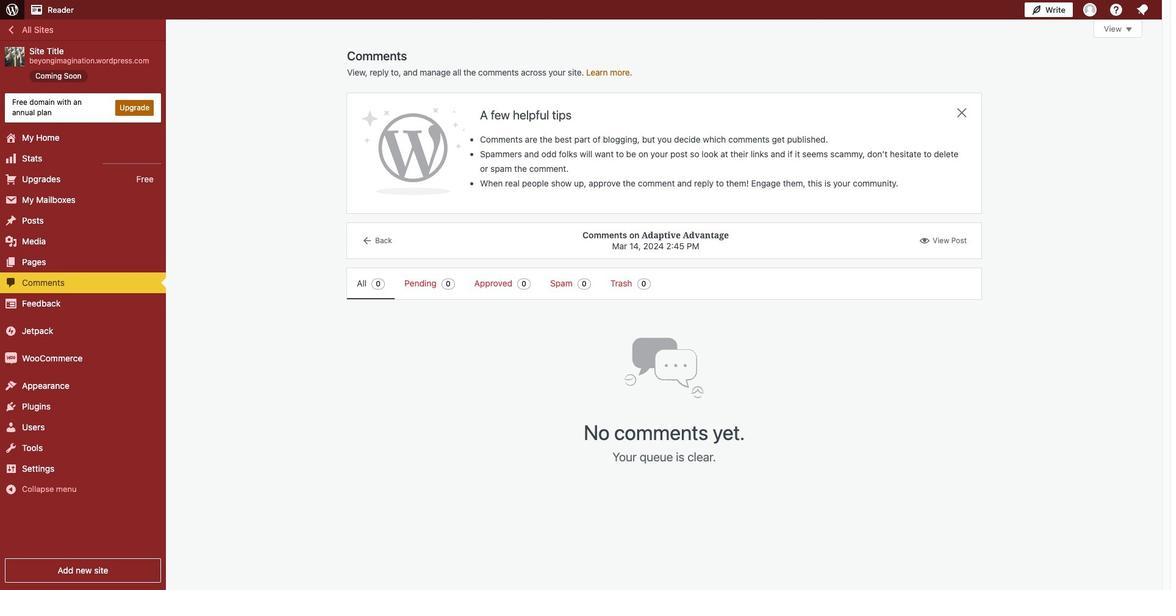 Task type: describe. For each thing, give the bounding box(es) containing it.
help image
[[1110, 2, 1124, 17]]

1 img image from the top
[[5, 325, 17, 337]]

highest hourly views 0 image
[[103, 156, 161, 164]]

manage your notifications image
[[1136, 2, 1151, 17]]

closed image
[[1127, 27, 1133, 32]]

dismiss tips image
[[955, 106, 970, 120]]



Task type: locate. For each thing, give the bounding box(es) containing it.
main content
[[347, 20, 1143, 491]]

menu
[[347, 269, 963, 300]]

2 img image from the top
[[5, 353, 17, 365]]

manage your sites image
[[5, 2, 20, 17]]

my profile image
[[1084, 3, 1097, 16]]

0 vertical spatial img image
[[5, 325, 17, 337]]

1 vertical spatial img image
[[5, 353, 17, 365]]

img image
[[5, 325, 17, 337], [5, 353, 17, 365]]

wordpress logo image
[[362, 108, 466, 195]]



Task type: vqa. For each thing, say whether or not it's contained in the screenshot.
second Toggle menu icon from the bottom of the page
no



